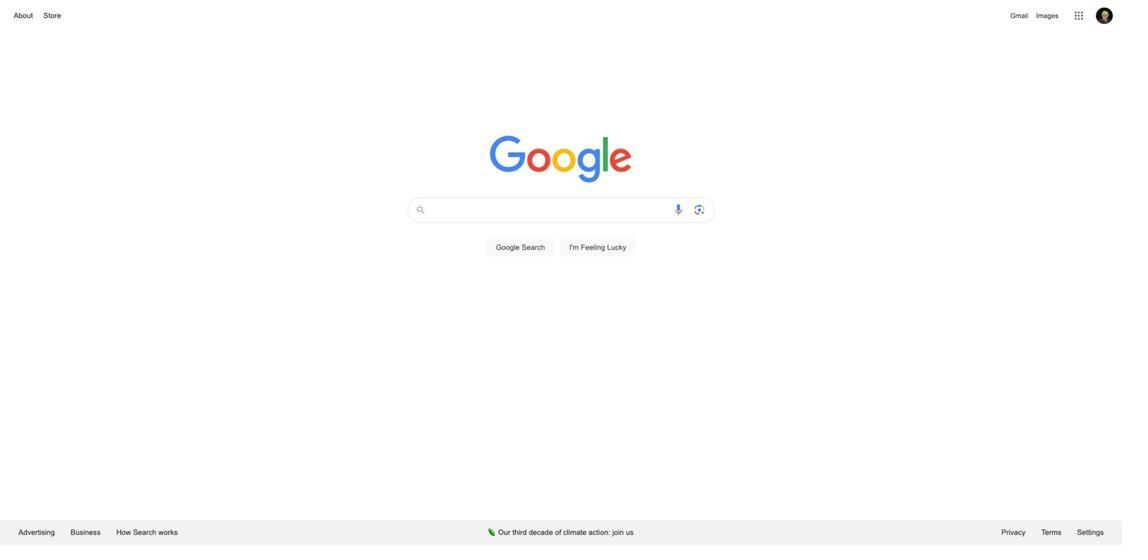 Task type: vqa. For each thing, say whether or not it's contained in the screenshot.
84's THIS PRICE FOR THIS FLIGHT DOESN'T INCLUDE OVERHEAD BIN ACCESS. IF YOU NEED A CARRY-ON BAG, USE THE BAGS FILTER TO UPDATE PRICES. image
no



Task type: describe. For each thing, give the bounding box(es) containing it.
google image
[[490, 136, 633, 184]]



Task type: locate. For each thing, give the bounding box(es) containing it.
search by voice image
[[672, 204, 685, 216]]

None search field
[[11, 195, 1112, 270]]

search by image image
[[693, 204, 706, 216]]



